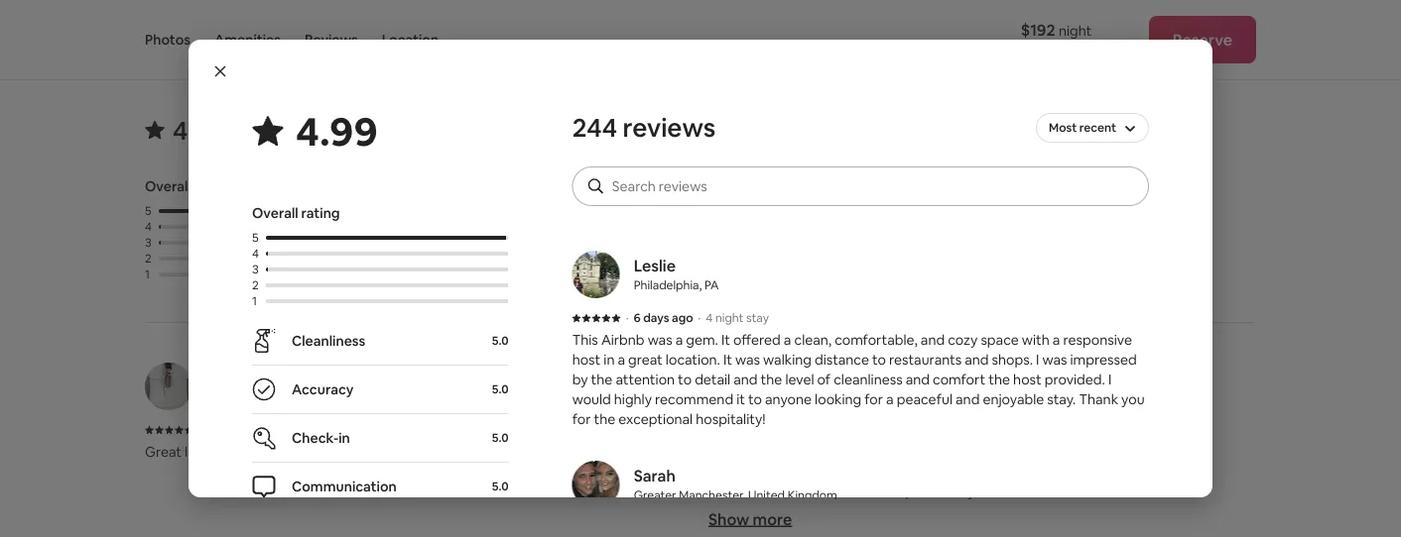 Task type: locate. For each thing, give the bounding box(es) containing it.
highly
[[614, 391, 652, 409], [1105, 503, 1143, 521]]

impressed for this airbnb was a gem. it offered a clean, comfortable, and cozy space with a responsive host in a great location. it was walking distance to restaurants and shops. i was impressed by the attention to detail and the level of cleanliness and comfort the host provided. i would highly recommend it to anyone looking for a peaceful and enjoyable s
[[890, 483, 956, 501]]

leslie image
[[572, 251, 620, 299], [572, 251, 620, 299]]

cleanliness for this airbnb was a gem. it offered a clean, comfortable, and cozy space with a responsive host in a great location. it was walking distance to restaurants and shops. i was impressed by the attention to detail and the level of cleanliness and comfort the host provided. i would highly recommend it to anyone looking for a peaceful and enjoyable stay.  thank you for the exceptional hospitality!
[[834, 371, 903, 389]]

1
[[145, 267, 150, 282], [252, 294, 257, 309]]

clean, inside this airbnb was a gem. it offered a clean, comfortable, and cozy space with a responsive host in a great location. it was walking distance to restaurants and shops. i was impressed by the attention to detail and the level of cleanliness and comfort the host provided. i would highly recommend it to anyone looking for a peaceful and enjoyable s
[[931, 444, 968, 462]]

0 horizontal spatial walking
[[763, 351, 812, 369]]

space.
[[721, 201, 763, 218], [294, 444, 335, 462]]

offered for this airbnb was a gem. it offered a clean, comfortable, and cozy space with a responsive host in a great location. it was walking distance to restaurants and shops. i was impressed by the attention to detail and the level of cleanliness and comfort the host provided. i would highly recommend it to anyone looking for a peaceful and enjoyable stay.  thank you for the exceptional hospitality!
[[734, 332, 781, 349]]

leslie philadelphia, pa
[[634, 256, 719, 293], [770, 368, 856, 405]]

location, inside 4.99 dialog
[[612, 201, 667, 218]]

anyone down kingdom
[[819, 523, 866, 538]]

5 inside 4.99 dialog
[[252, 230, 259, 246]]

location,
[[612, 201, 667, 218], [185, 444, 239, 462]]

comfortable,
[[835, 332, 918, 349], [971, 444, 1054, 462]]

1 vertical spatial clean,
[[931, 444, 968, 462]]

airbnb inside this airbnb was a gem. it offered a clean, comfortable, and cozy space with a responsive host in a great location. it was walking distance to restaurants and shops. i was impressed by the attention to detail and the level of cleanliness and comfort the host provided. i would highly recommend it to anyone looking for a peaceful and enjoyable stay.  thank you for the exceptional hospitality!
[[601, 332, 645, 349]]

0 vertical spatial overall rating
[[145, 178, 233, 196]]

days for · 6 days ago · 4 night stay
[[643, 311, 669, 326]]

airbnb down · 6 days ago · 4 night stay
[[601, 332, 645, 349]]

1 vertical spatial thanks
[[338, 444, 384, 462]]

0 vertical spatial would
[[572, 391, 611, 409]]

perfect inside 4.99 dialog
[[670, 201, 718, 218]]

detail down the 'thank'
[[1082, 483, 1118, 501]]

0 horizontal spatial highly
[[614, 391, 652, 409]]

detail
[[695, 371, 731, 389], [1082, 483, 1118, 501]]

responsive inside this airbnb was a gem. it offered a clean, comfortable, and cozy space with a responsive host in a great location. it was walking distance to restaurants and shops. i was impressed by the attention to detail and the level of cleanliness and comfort the host provided. i would highly recommend it to anyone looking for a peaceful and enjoyable s
[[750, 464, 819, 481]]

space. down · 2 days ago · 3 night stay
[[721, 201, 763, 218]]

1 horizontal spatial overall
[[252, 204, 298, 222]]

recommend for this airbnb was a gem. it offered a clean, comfortable, and cozy space with a responsive host in a great location. it was walking distance to restaurants and shops. i was impressed by the attention to detail and the level of cleanliness and comfort the host provided. i would highly recommend it to anyone looking for a peaceful and enjoyable s
[[709, 523, 787, 538]]

1 horizontal spatial by
[[959, 483, 975, 501]]

0 horizontal spatial impressed
[[890, 483, 956, 501]]

0 horizontal spatial much!
[[405, 444, 444, 462]]

it up hospitality!
[[737, 391, 745, 409]]

highly inside this airbnb was a gem. it offered a clean, comfortable, and cozy space with a responsive host in a great location. it was walking distance to restaurants and shops. i was impressed by the attention to detail and the level of cleanliness and comfort the host provided. i would highly recommend it to anyone looking for a peaceful and enjoyable stay.  thank you for the exceptional hospitality!
[[614, 391, 652, 409]]

of right 'show'
[[765, 503, 779, 521]]

4.99
[[296, 105, 378, 157], [173, 114, 225, 147]]

distance inside this airbnb was a gem. it offered a clean, comfortable, and cozy space with a responsive host in a great location. it was walking distance to restaurants and shops. i was impressed by the attention to detail and the level of cleanliness and comfort the host provided. i would highly recommend it to anyone looking for a peaceful and enjoyable s
[[1064, 464, 1119, 481]]

0 horizontal spatial 4
[[145, 219, 152, 235]]

kate image
[[572, 120, 620, 168], [572, 120, 620, 168], [145, 363, 193, 411]]

of for this airbnb was a gem. it offered a clean, comfortable, and cozy space with a responsive host in a great location. it was walking distance to restaurants and shops. i was impressed by the attention to detail and the level of cleanliness and comfort the host provided. i would highly recommend it to anyone looking for a peaceful and enjoyable stay.  thank you for the exceptional hospitality!
[[818, 371, 831, 389]]

cozy
[[948, 332, 978, 349], [1084, 444, 1114, 462]]

1 horizontal spatial anyone
[[819, 523, 866, 538]]

for
[[865, 391, 883, 409], [572, 411, 591, 429], [918, 523, 937, 538]]

244 down amenities button at top left
[[243, 114, 288, 147]]

leslie up · 6 days ago · 4 night stay
[[634, 256, 676, 276]]

5.0
[[338, 198, 364, 221], [653, 198, 678, 221], [810, 198, 835, 221], [967, 198, 992, 221], [492, 334, 509, 349], [492, 382, 509, 398], [492, 431, 509, 446], [492, 479, 509, 495]]

anyone inside this airbnb was a gem. it offered a clean, comfortable, and cozy space with a responsive host in a great location. it was walking distance to restaurants and shops. i was impressed by the attention to detail and the level of cleanliness and comfort the host provided. i would highly recommend it to anyone looking for a peaceful and enjoyable s
[[819, 523, 866, 538]]

1 horizontal spatial 1
[[252, 294, 257, 309]]

1 horizontal spatial perfect
[[670, 201, 718, 218]]

4.99 for 4.99 · 244 reviews
[[173, 114, 225, 147]]

0 horizontal spatial airbnb
[[601, 332, 645, 349]]

great location, perfect space. thanks so much! down 2 days ago · 3 night stay
[[145, 444, 444, 462]]

1 vertical spatial 1
[[252, 294, 257, 309]]

1 horizontal spatial highly
[[1105, 503, 1143, 521]]

night
[[1059, 21, 1092, 39], [715, 180, 743, 195], [716, 311, 744, 326], [288, 423, 316, 438]]

perfect inside list
[[242, 444, 291, 462]]

5 for 4.99 · 244 reviews
[[145, 203, 151, 219]]

philadelphia, up · 6 days ago
[[770, 390, 838, 405]]

0 vertical spatial with
[[1022, 332, 1050, 349]]

1 horizontal spatial shops.
[[992, 351, 1033, 369]]

leslie philadelphia, pa for overall rating
[[770, 368, 856, 405]]

0 vertical spatial stay
[[746, 180, 769, 195]]

level inside this airbnb was a gem. it offered a clean, comfortable, and cozy space with a responsive host in a great location. it was walking distance to restaurants and shops. i was impressed by the attention to detail and the level of cleanliness and comfort the host provided. i would highly recommend it to anyone looking for a peaceful and enjoyable stay.  thank you for the exceptional hospitality!
[[786, 371, 814, 389]]

244 reviews
[[572, 111, 716, 144]]

of inside this airbnb was a gem. it offered a clean, comfortable, and cozy space with a responsive host in a great location. it was walking distance to restaurants and shops. i was impressed by the attention to detail and the level of cleanliness and comfort the host provided. i would highly recommend it to anyone looking for a peaceful and enjoyable stay.  thank you for the exceptional hospitality!
[[818, 371, 831, 389]]

walking down "stay."
[[1013, 464, 1061, 481]]

cleanliness inside this airbnb was a gem. it offered a clean, comfortable, and cozy space with a responsive host in a great location. it was walking distance to restaurants and shops. i was impressed by the attention to detail and the level of cleanliness and comfort the host provided. i would highly recommend it to anyone looking for a peaceful and enjoyable s
[[782, 503, 851, 521]]

1 vertical spatial much!
[[405, 444, 444, 462]]

of up · 6 days ago
[[818, 371, 831, 389]]

0 horizontal spatial clean,
[[795, 332, 832, 349]]

great location, perfect space. thanks so much!
[[572, 201, 871, 218], [145, 444, 444, 462]]

gem. down · 6 days ago
[[823, 444, 855, 462]]

0 vertical spatial comfort
[[933, 371, 986, 389]]

thanks for rating
[[338, 444, 384, 462]]

great location, perfect space. thanks so much! inside 4.99 dialog
[[572, 201, 871, 218]]

1 vertical spatial overall
[[252, 204, 298, 222]]

shops. for this airbnb was a gem. it offered a clean, comfortable, and cozy space with a responsive host in a great location. it was walking distance to restaurants and shops. i was impressed by the attention to detail and the level of cleanliness and comfort the host provided. i would highly recommend it to anyone looking for a peaceful and enjoyable s
[[811, 483, 852, 501]]

looking inside this airbnb was a gem. it offered a clean, comfortable, and cozy space with a responsive host in a great location. it was walking distance to restaurants and shops. i was impressed by the attention to detail and the level of cleanliness and comfort the host provided. i would highly recommend it to anyone looking for a peaceful and enjoyable s
[[869, 523, 915, 538]]

leslie philadelphia, pa up · 6 days ago
[[770, 368, 856, 405]]

recommend
[[655, 391, 734, 409], [709, 523, 787, 538]]

clean, inside this airbnb was a gem. it offered a clean, comfortable, and cozy space with a responsive host in a great location. it was walking distance to restaurants and shops. i was impressed by the attention to detail and the level of cleanliness and comfort the host provided. i would highly recommend it to anyone looking for a peaceful and enjoyable stay.  thank you for the exceptional hospitality!
[[795, 332, 832, 349]]

cozy for this airbnb was a gem. it offered a clean, comfortable, and cozy space with a responsive host in a great location. it was walking distance to restaurants and shops. i was impressed by the attention to detail and the level of cleanliness and comfort the host provided. i would highly recommend it to anyone looking for a peaceful and enjoyable stay.  thank you for the exceptional hospitality!
[[948, 332, 978, 349]]

check-
[[653, 178, 700, 196], [292, 430, 339, 448]]

0 vertical spatial leslie philadelphia, pa
[[634, 256, 719, 293]]

thanks down search reviews, press 'enter' to search text box
[[766, 201, 811, 218]]

1 vertical spatial gem.
[[823, 444, 855, 462]]

peaceful for this airbnb was a gem. it offered a clean, comfortable, and cozy space with a responsive host in a great location. it was walking distance to restaurants and shops. i was impressed by the attention to detail and the level of cleanliness and comfort the host provided. i would highly recommend it to anyone looking for a peaceful and enjoyable stay.  thank you for the exceptional hospitality!
[[897, 391, 953, 409]]

reviews
[[623, 111, 716, 144], [293, 114, 386, 147]]

distance up · 6 days ago
[[815, 351, 869, 369]]

1 vertical spatial impressed
[[890, 483, 956, 501]]

1 horizontal spatial responsive
[[1064, 332, 1132, 349]]

1 vertical spatial shops.
[[811, 483, 852, 501]]

0 vertical spatial rating
[[194, 178, 233, 196]]

anyone inside this airbnb was a gem. it offered a clean, comfortable, and cozy space with a responsive host in a great location. it was walking distance to restaurants and shops. i was impressed by the attention to detail and the level of cleanliness and comfort the host provided. i would highly recommend it to anyone looking for a peaceful and enjoyable stay.  thank you for the exceptional hospitality!
[[765, 391, 812, 409]]

0 horizontal spatial responsive
[[750, 464, 819, 481]]

reviews button
[[305, 0, 358, 79]]

overall inside 4.99 dialog
[[252, 204, 298, 222]]

1 horizontal spatial location.
[[915, 464, 970, 481]]

kate image for 244 reviews
[[572, 120, 620, 168]]

0 vertical spatial gem.
[[686, 332, 719, 349]]

location.
[[666, 351, 720, 369], [915, 464, 970, 481]]

and
[[921, 332, 945, 349], [965, 351, 989, 369], [734, 371, 758, 389], [906, 371, 930, 389], [956, 391, 980, 409], [1057, 444, 1081, 462], [784, 483, 808, 501], [1121, 483, 1145, 501], [854, 503, 878, 521], [1009, 523, 1034, 538]]

gem.
[[686, 332, 719, 349], [823, 444, 855, 462]]

pa inside 4.99 dialog
[[705, 278, 719, 293]]

0 vertical spatial philadelphia,
[[634, 278, 702, 293]]

0 horizontal spatial attention
[[616, 371, 675, 389]]

1 horizontal spatial philadelphia,
[[770, 390, 838, 405]]

the
[[591, 371, 613, 389], [761, 371, 782, 389], [989, 371, 1011, 389], [594, 411, 616, 429], [978, 483, 1000, 501], [709, 503, 730, 521], [937, 503, 958, 521]]

1 vertical spatial highly
[[1105, 503, 1143, 521]]

provided. inside this airbnb was a gem. it offered a clean, comfortable, and cozy space with a responsive host in a great location. it was walking distance to restaurants and shops. i was impressed by the attention to detail and the level of cleanliness and comfort the host provided. i would highly recommend it to anyone looking for a peaceful and enjoyable s
[[993, 503, 1053, 521]]

rating for 4.99 · 244 reviews
[[194, 178, 233, 196]]

0 horizontal spatial perfect
[[242, 444, 291, 462]]

great location, perfect space. thanks so much! for overall rating
[[145, 444, 444, 462]]

provided. for this airbnb was a gem. it offered a clean, comfortable, and cozy space with a responsive host in a great location. it was walking distance to restaurants and shops. i was impressed by the attention to detail and the level of cleanliness and comfort the host provided. i would highly recommend it to anyone looking for a peaceful and enjoyable stay.  thank you for the exceptional hospitality!
[[1045, 371, 1106, 389]]

leslie up · 6 days ago
[[770, 368, 812, 388]]

leslie inside 4.99 dialog
[[634, 256, 676, 276]]

thanks
[[766, 201, 811, 218], [338, 444, 384, 462]]

0 vertical spatial space
[[981, 332, 1019, 349]]

6
[[634, 311, 641, 326], [770, 423, 777, 438]]

for inside this airbnb was a gem. it offered a clean, comfortable, and cozy space with a responsive host in a great location. it was walking distance to restaurants and shops. i was impressed by the attention to detail and the level of cleanliness and comfort the host provided. i would highly recommend it to anyone looking for a peaceful and enjoyable s
[[918, 523, 937, 538]]

philadelphia, for reviews
[[634, 278, 702, 293]]

impressed inside this airbnb was a gem. it offered a clean, comfortable, and cozy space with a responsive host in a great location. it was walking distance to restaurants and shops. i was impressed by the attention to detail and the level of cleanliness and comfort the host provided. i would highly recommend it to anyone looking for a peaceful and enjoyable stay.  thank you for the exceptional hospitality!
[[1071, 351, 1137, 369]]

0 vertical spatial thanks
[[766, 201, 811, 218]]

offered inside this airbnb was a gem. it offered a clean, comfortable, and cozy space with a responsive host in a great location. it was walking distance to restaurants and shops. i was impressed by the attention to detail and the level of cleanliness and comfort the host provided. i would highly recommend it to anyone looking for a peaceful and enjoyable s
[[870, 444, 917, 462]]

great for overall
[[145, 444, 182, 462]]

detail up hospitality!
[[695, 371, 731, 389]]

detail inside this airbnb was a gem. it offered a clean, comfortable, and cozy space with a responsive host in a great location. it was walking distance to restaurants and shops. i was impressed by the attention to detail and the level of cleanliness and comfort the host provided. i would highly recommend it to anyone looking for a peaceful and enjoyable s
[[1082, 483, 1118, 501]]

sarah image
[[572, 462, 620, 509], [572, 462, 620, 509]]

distance
[[815, 351, 869, 369], [1064, 464, 1119, 481]]

0 horizontal spatial great
[[628, 351, 663, 369]]

shops. inside this airbnb was a gem. it offered a clean, comfortable, and cozy space with a responsive host in a great location. it was walking distance to restaurants and shops. i was impressed by the attention to detail and the level of cleanliness and comfort the host provided. i would highly recommend it to anyone looking for a peaceful and enjoyable stay.  thank you for the exceptional hospitality!
[[992, 351, 1033, 369]]

0 vertical spatial this
[[572, 332, 598, 349]]

airbnb up sarah greater manchester, united kingdom at the bottom
[[738, 444, 781, 462]]

cozy inside this airbnb was a gem. it offered a clean, comfortable, and cozy space with a responsive host in a great location. it was walking distance to restaurants and shops. i was impressed by the attention to detail and the level of cleanliness and comfort the host provided. i would highly recommend it to anyone looking for a peaceful and enjoyable stay.  thank you for the exceptional hospitality!
[[948, 332, 978, 349]]

location, inside list
[[185, 444, 239, 462]]

you
[[1122, 391, 1145, 409]]

enjoyable inside this airbnb was a gem. it offered a clean, comfortable, and cozy space with a responsive host in a great location. it was walking distance to restaurants and shops. i was impressed by the attention to detail and the level of cleanliness and comfort the host provided. i would highly recommend it to anyone looking for a peaceful and enjoyable s
[[1037, 523, 1098, 538]]

1 inside 4.99 dialog
[[252, 294, 257, 309]]

looking for this airbnb was a gem. it offered a clean, comfortable, and cozy space with a responsive host in a great location. it was walking distance to restaurants and shops. i was impressed by the attention to detail and the level of cleanliness and comfort the host provided. i would highly recommend it to anyone looking for a peaceful and enjoyable stay.  thank you for the exceptional hospitality!
[[815, 391, 862, 409]]

comfort inside this airbnb was a gem. it offered a clean, comfortable, and cozy space with a responsive host in a great location. it was walking distance to restaurants and shops. i was impressed by the attention to detail and the level of cleanliness and comfort the host provided. i would highly recommend it to anyone looking for a peaceful and enjoyable s
[[881, 503, 934, 521]]

it down kingdom
[[790, 523, 799, 538]]

would for this airbnb was a gem. it offered a clean, comfortable, and cozy space with a responsive host in a great location. it was walking distance to restaurants and shops. i was impressed by the attention to detail and the level of cleanliness and comfort the host provided. i would highly recommend it to anyone looking for a peaceful and enjoyable s
[[1063, 503, 1102, 521]]

great
[[628, 351, 663, 369], [878, 464, 912, 481]]

leslie image
[[709, 363, 756, 411], [709, 363, 756, 411]]

would
[[572, 391, 611, 409], [1063, 503, 1102, 521]]

value
[[1124, 178, 1161, 196]]

with up manchester, at bottom
[[709, 464, 736, 481]]

1 vertical spatial for
[[572, 411, 591, 429]]

perfect
[[670, 201, 718, 218], [242, 444, 291, 462]]

location. for this airbnb was a gem. it offered a clean, comfortable, and cozy space with a responsive host in a great location. it was walking distance to restaurants and shops. i was impressed by the attention to detail and the level of cleanliness and comfort the host provided. i would highly recommend it to anyone looking for a peaceful and enjoyable stay.  thank you for the exceptional hospitality!
[[666, 351, 720, 369]]

so inside 4.99 dialog
[[814, 201, 829, 218]]

check- inside check-in 5.0
[[653, 178, 700, 196]]

list
[[137, 363, 1265, 538]]

ago
[[672, 180, 693, 195], [672, 311, 693, 326], [244, 423, 266, 438], [808, 423, 830, 438]]

leslie inside list
[[770, 368, 812, 388]]

0 vertical spatial cleanliness
[[834, 371, 903, 389]]

recommend for this airbnb was a gem. it offered a clean, comfortable, and cozy space with a responsive host in a great location. it was walking distance to restaurants and shops. i was impressed by the attention to detail and the level of cleanliness and comfort the host provided. i would highly recommend it to anyone looking for a peaceful and enjoyable stay.  thank you for the exceptional hospitality!
[[655, 391, 734, 409]]

level for this airbnb was a gem. it offered a clean, comfortable, and cozy space with a responsive host in a great location. it was walking distance to restaurants and shops. i was impressed by the attention to detail and the level of cleanliness and comfort the host provided. i would highly recommend it to anyone looking for a peaceful and enjoyable stay.  thank you for the exceptional hospitality!
[[786, 371, 814, 389]]

leslie philadelphia, pa inside list
[[770, 368, 856, 405]]

this airbnb was a gem. it offered a clean, comfortable, and cozy space with a responsive host in a great location. it was walking distance to restaurants and shops. i was impressed by the attention to detail and the level of cleanliness and comfort the host provided. i would highly recommend it to anyone looking for a peaceful and enjoyable stay.  thank you for the exceptional hospitality!
[[572, 332, 1145, 429]]

·
[[231, 114, 237, 147], [626, 180, 629, 195], [698, 180, 701, 195], [626, 311, 629, 326], [698, 311, 701, 326], [271, 423, 273, 438], [762, 423, 765, 438]]

1 vertical spatial would
[[1063, 503, 1102, 521]]

1 horizontal spatial great
[[878, 464, 912, 481]]

would inside this airbnb was a gem. it offered a clean, comfortable, and cozy space with a responsive host in a great location. it was walking distance to restaurants and shops. i was impressed by the attention to detail and the level of cleanliness and comfort the host provided. i would highly recommend it to anyone looking for a peaceful and enjoyable stay.  thank you for the exceptional hospitality!
[[572, 391, 611, 409]]

1 horizontal spatial restaurants
[[889, 351, 962, 369]]

of
[[818, 371, 831, 389], [765, 503, 779, 521]]

1 horizontal spatial it
[[790, 523, 799, 538]]

philadelphia, inside 4.99 dialog
[[634, 278, 702, 293]]

distance down the 'thank'
[[1064, 464, 1119, 481]]

0 vertical spatial anyone
[[765, 391, 812, 409]]

this for this airbnb was a gem. it offered a clean, comfortable, and cozy space with a responsive host in a great location. it was walking distance to restaurants and shops. i was impressed by the attention to detail and the level of cleanliness and comfort the host provided. i would highly recommend it to anyone looking for a peaceful and enjoyable stay.  thank you for the exceptional hospitality!
[[572, 332, 598, 349]]

responsive up the 'thank'
[[1064, 332, 1132, 349]]

clean, for this airbnb was a gem. it offered a clean, comfortable, and cozy space with a responsive host in a great location. it was walking distance to restaurants and shops. i was impressed by the attention to detail and the level of cleanliness and comfort the host provided. i would highly recommend it to anyone looking for a peaceful and enjoyable stay.  thank you for the exceptional hospitality!
[[795, 332, 832, 349]]

airbnb inside this airbnb was a gem. it offered a clean, comfortable, and cozy space with a responsive host in a great location. it was walking distance to restaurants and shops. i was impressed by the attention to detail and the level of cleanliness and comfort the host provided. i would highly recommend it to anyone looking for a peaceful and enjoyable s
[[738, 444, 781, 462]]

0 vertical spatial cozy
[[948, 332, 978, 349]]

0 vertical spatial impressed
[[1071, 351, 1137, 369]]

1 vertical spatial space.
[[294, 444, 335, 462]]

recommend inside this airbnb was a gem. it offered a clean, comfortable, and cozy space with a responsive host in a great location. it was walking distance to restaurants and shops. i was impressed by the attention to detail and the level of cleanliness and comfort the host provided. i would highly recommend it to anyone looking for a peaceful and enjoyable s
[[709, 523, 787, 538]]

recommend up hospitality!
[[655, 391, 734, 409]]

impressed inside this airbnb was a gem. it offered a clean, comfortable, and cozy space with a responsive host in a great location. it was walking distance to restaurants and shops. i was impressed by the attention to detail and the level of cleanliness and comfort the host provided. i would highly recommend it to anyone looking for a peaceful and enjoyable s
[[890, 483, 956, 501]]

1 horizontal spatial looking
[[869, 523, 915, 538]]

location, down · 2 days ago · 3 night stay
[[612, 201, 667, 218]]

rating for 4.99
[[301, 204, 340, 222]]

philadelphia,
[[634, 278, 702, 293], [770, 390, 838, 405]]

it inside this airbnb was a gem. it offered a clean, comfortable, and cozy space with a responsive host in a great location. it was walking distance to restaurants and shops. i was impressed by the attention to detail and the level of cleanliness and comfort the host provided. i would highly recommend it to anyone looking for a peaceful and enjoyable stay.  thank you for the exceptional hospitality!
[[737, 391, 745, 409]]

was
[[648, 332, 673, 349], [736, 351, 760, 369], [1043, 351, 1067, 369], [784, 444, 809, 462], [985, 464, 1010, 481], [862, 483, 887, 501]]

1 vertical spatial great
[[145, 444, 182, 462]]

attention
[[616, 371, 675, 389], [1003, 483, 1062, 501]]

location, down the new
[[185, 444, 239, 462]]

1 horizontal spatial offered
[[870, 444, 917, 462]]

leslie
[[634, 256, 676, 276], [770, 368, 812, 388]]

with inside this airbnb was a gem. it offered a clean, comfortable, and cozy space with a responsive host in a great location. it was walking distance to restaurants and shops. i was impressed by the attention to detail and the level of cleanliness and comfort the host provided. i would highly recommend it to anyone looking for a peaceful and enjoyable stay.  thank you for the exceptional hospitality!
[[1022, 332, 1050, 349]]

1 vertical spatial anyone
[[819, 523, 866, 538]]

1 vertical spatial so
[[387, 444, 402, 462]]

244 inside 4.99 dialog
[[572, 111, 617, 144]]

enjoyable inside this airbnb was a gem. it offered a clean, comfortable, and cozy space with a responsive host in a great location. it was walking distance to restaurants and shops. i was impressed by the attention to detail and the level of cleanliness and comfort the host provided. i would highly recommend it to anyone looking for a peaceful and enjoyable stay.  thank you for the exceptional hospitality!
[[983, 391, 1044, 409]]

location
[[382, 31, 439, 49]]

responsive for this airbnb was a gem. it offered a clean, comfortable, and cozy space with a responsive host in a great location. it was walking distance to restaurants and shops. i was impressed by the attention to detail and the level of cleanliness and comfort the host provided. i would highly recommend it to anyone looking for a peaceful and enjoyable stay.  thank you for the exceptional hospitality!
[[1064, 332, 1132, 349]]

walking inside this airbnb was a gem. it offered a clean, comfortable, and cozy space with a responsive host in a great location. it was walking distance to restaurants and shops. i was impressed by the attention to detail and the level of cleanliness and comfort the host provided. i would highly recommend it to anyone looking for a peaceful and enjoyable s
[[1013, 464, 1061, 481]]

overall for 4.99
[[252, 204, 298, 222]]

comfortable, inside this airbnb was a gem. it offered a clean, comfortable, and cozy space with a responsive host in a great location. it was walking distance to restaurants and shops. i was impressed by the attention to detail and the level of cleanliness and comfort the host provided. i would highly recommend it to anyone looking for a peaceful and enjoyable s
[[971, 444, 1054, 462]]

comfort for this airbnb was a gem. it offered a clean, comfortable, and cozy space with a responsive host in a great location. it was walking distance to restaurants and shops. i was impressed by the attention to detail and the level of cleanliness and comfort the host provided. i would highly recommend it to anyone looking for a peaceful and enjoyable s
[[881, 503, 934, 521]]

peaceful inside this airbnb was a gem. it offered a clean, comfortable, and cozy space with a responsive host in a great location. it was walking distance to restaurants and shops. i was impressed by the attention to detail and the level of cleanliness and comfort the host provided. i would highly recommend it to anyone looking for a peaceful and enjoyable stay.  thank you for the exceptional hospitality!
[[897, 391, 953, 409]]

leslie philadelphia, pa up · 6 days ago · 4 night stay
[[634, 256, 719, 293]]

3
[[706, 180, 712, 195], [145, 235, 152, 251], [252, 262, 259, 277], [278, 423, 285, 438]]

impressed
[[1071, 351, 1137, 369], [890, 483, 956, 501]]

0 horizontal spatial looking
[[815, 391, 862, 409]]

enjoyable
[[983, 391, 1044, 409], [1037, 523, 1098, 538]]

it
[[722, 332, 731, 349], [723, 351, 733, 369], [858, 444, 867, 462], [973, 464, 982, 481]]

0 vertical spatial of
[[818, 371, 831, 389]]

cleanliness for this airbnb was a gem. it offered a clean, comfortable, and cozy space with a responsive host in a great location. it was walking distance to restaurants and shops. i was impressed by the attention to detail and the level of cleanliness and comfort the host provided. i would highly recommend it to anyone looking for a peaceful and enjoyable s
[[782, 503, 851, 521]]

$192
[[1021, 19, 1056, 40]]

0 vertical spatial 1
[[145, 267, 150, 282]]

this airbnb was a gem. it offered a clean, comfortable, and cozy space with a responsive host in a great location. it was walking distance to restaurants and shops. i was impressed by the attention to detail and the level of cleanliness and comfort the host provided. i would highly recommend it to anyone looking for a peaceful and enjoyable s
[[709, 444, 1155, 538]]

0 vertical spatial airbnb
[[601, 332, 645, 349]]

stay for thanks
[[746, 180, 769, 195]]

clean,
[[795, 332, 832, 349], [931, 444, 968, 462]]

responsive up united
[[750, 464, 819, 481]]

1 horizontal spatial great location, perfect space. thanks so much!
[[572, 201, 871, 218]]

great inside this airbnb was a gem. it offered a clean, comfortable, and cozy space with a responsive host in a great location. it was walking distance to restaurants and shops. i was impressed by the attention to detail and the level of cleanliness and comfort the host provided. i would highly recommend it to anyone looking for a peaceful and enjoyable stay.  thank you for the exceptional hospitality!
[[628, 351, 663, 369]]

great location, perfect space. thanks so much! down · 2 days ago · 3 night stay
[[572, 201, 871, 218]]

photos button
[[145, 0, 191, 79]]

greater
[[634, 488, 677, 504]]

ago for · 6 days ago
[[808, 423, 830, 438]]

communication
[[292, 478, 397, 496]]

comfortable, inside this airbnb was a gem. it offered a clean, comfortable, and cozy space with a responsive host in a great location. it was walking distance to restaurants and shops. i was impressed by the attention to detail and the level of cleanliness and comfort the host provided. i would highly recommend it to anyone looking for a peaceful and enjoyable stay.  thank you for the exceptional hospitality!
[[835, 332, 918, 349]]

most recent button
[[1036, 111, 1149, 145]]

0 horizontal spatial gem.
[[686, 332, 719, 349]]

1 vertical spatial cozy
[[1084, 444, 1114, 462]]

5 for 4.99
[[252, 230, 259, 246]]

5
[[145, 203, 151, 219], [252, 230, 259, 246]]

rating
[[194, 178, 233, 196], [301, 204, 340, 222]]

responsive inside this airbnb was a gem. it offered a clean, comfortable, and cozy space with a responsive host in a great location. it was walking distance to restaurants and shops. i was impressed by the attention to detail and the level of cleanliness and comfort the host provided. i would highly recommend it to anyone looking for a peaceful and enjoyable stay.  thank you for the exceptional hospitality!
[[1064, 332, 1132, 349]]

reviews up · 2 days ago · 3 night stay
[[623, 111, 716, 144]]

reviews down reviews
[[293, 114, 386, 147]]

shops. inside this airbnb was a gem. it offered a clean, comfortable, and cozy space with a responsive host in a great location. it was walking distance to restaurants and shops. i was impressed by the attention to detail and the level of cleanliness and comfort the host provided. i would highly recommend it to anyone looking for a peaceful and enjoyable s
[[811, 483, 852, 501]]

attention up exceptional
[[616, 371, 675, 389]]

space. up communication
[[294, 444, 335, 462]]

overall rating
[[145, 178, 233, 196], [252, 204, 340, 222]]

recommend down united
[[709, 523, 787, 538]]

244 left kate
[[572, 111, 617, 144]]

walking up · 6 days ago
[[763, 351, 812, 369]]

thanks inside list
[[338, 444, 384, 462]]

gem. down · 6 days ago · 4 night stay
[[686, 332, 719, 349]]

leslie philadelphia, pa inside 4.99 dialog
[[634, 256, 719, 293]]

location. inside this airbnb was a gem. it offered a clean, comfortable, and cozy space with a responsive host in a great location. it was walking distance to restaurants and shops. i was impressed by the attention to detail and the level of cleanliness and comfort the host provided. i would highly recommend it to anyone looking for a peaceful and enjoyable stay.  thank you for the exceptional hospitality!
[[666, 351, 720, 369]]

reviews inside 4.99 dialog
[[623, 111, 716, 144]]

4.99 down photos
[[173, 114, 225, 147]]

clean, for this airbnb was a gem. it offered a clean, comfortable, and cozy space with a responsive host in a great location. it was walking distance to restaurants and shops. i was impressed by the attention to detail and the level of cleanliness and comfort the host provided. i would highly recommend it to anyone looking for a peaceful and enjoyable s
[[931, 444, 968, 462]]

location, for rating
[[185, 444, 239, 462]]

1 vertical spatial rating
[[301, 204, 340, 222]]

much! for rating
[[405, 444, 444, 462]]

0 horizontal spatial level
[[733, 503, 762, 521]]

united
[[748, 488, 785, 504]]

rating inside 4.99 dialog
[[301, 204, 340, 222]]

of inside this airbnb was a gem. it offered a clean, comfortable, and cozy space with a responsive host in a great location. it was walking distance to restaurants and shops. i was impressed by the attention to detail and the level of cleanliness and comfort the host provided. i would highly recommend it to anyone looking for a peaceful and enjoyable s
[[765, 503, 779, 521]]

1 vertical spatial leslie philadelphia, pa
[[770, 368, 856, 405]]

1 horizontal spatial this
[[709, 444, 735, 462]]

1 horizontal spatial space.
[[721, 201, 763, 218]]

anyone
[[765, 391, 812, 409], [819, 523, 866, 538]]

great inside this airbnb was a gem. it offered a clean, comfortable, and cozy space with a responsive host in a great location. it was walking distance to restaurants and shops. i was impressed by the attention to detail and the level of cleanliness and comfort the host provided. i would highly recommend it to anyone looking for a peaceful and enjoyable s
[[878, 464, 912, 481]]

anyone up · 6 days ago
[[765, 391, 812, 409]]

highly inside this airbnb was a gem. it offered a clean, comfortable, and cozy space with a responsive host in a great location. it was walking distance to restaurants and shops. i was impressed by the attention to detail and the level of cleanliness and comfort the host provided. i would highly recommend it to anyone looking for a peaceful and enjoyable s
[[1105, 503, 1143, 521]]

6 inside 4.99 dialog
[[634, 311, 641, 326]]

kate image
[[145, 363, 193, 411]]

reserve button
[[1149, 16, 1257, 64]]

location. inside this airbnb was a gem. it offered a clean, comfortable, and cozy space with a responsive host in a great location. it was walking distance to restaurants and shops. i was impressed by the attention to detail and the level of cleanliness and comfort the host provided. i would highly recommend it to anyone looking for a peaceful and enjoyable s
[[915, 464, 970, 481]]

for for this airbnb was a gem. it offered a clean, comfortable, and cozy space with a responsive host in a great location. it was walking distance to restaurants and shops. i was impressed by the attention to detail and the level of cleanliness and comfort the host provided. i would highly recommend it to anyone looking for a peaceful and enjoyable s
[[918, 523, 937, 538]]

it for this airbnb was a gem. it offered a clean, comfortable, and cozy space with a responsive host in a great location. it was walking distance to restaurants and shops. i was impressed by the attention to detail and the level of cleanliness and comfort the host provided. i would highly recommend it to anyone looking for a peaceful and enjoyable stay.  thank you for the exceptional hospitality!
[[737, 391, 745, 409]]

leslie for reviews
[[634, 256, 676, 276]]

attention down "stay."
[[1003, 483, 1062, 501]]

4.99 down reviews
[[296, 105, 378, 157]]

with inside this airbnb was a gem. it offered a clean, comfortable, and cozy space with a responsive host in a great location. it was walking distance to restaurants and shops. i was impressed by the attention to detail and the level of cleanliness and comfort the host provided. i would highly recommend it to anyone looking for a peaceful and enjoyable s
[[709, 464, 736, 481]]

cozy inside this airbnb was a gem. it offered a clean, comfortable, and cozy space with a responsive host in a great location. it was walking distance to restaurants and shops. i was impressed by the attention to detail and the level of cleanliness and comfort the host provided. i would highly recommend it to anyone looking for a peaceful and enjoyable s
[[1084, 444, 1114, 462]]

0 vertical spatial check-
[[653, 178, 700, 196]]

manchester,
[[679, 488, 746, 504]]

space
[[981, 332, 1019, 349], [1117, 444, 1155, 462]]

in
[[700, 178, 711, 196], [604, 351, 615, 369], [339, 430, 350, 448], [853, 464, 864, 481]]

comfortable, for this airbnb was a gem. it offered a clean, comfortable, and cozy space with a responsive host in a great location. it was walking distance to restaurants and shops. i was impressed by the attention to detail and the level of cleanliness and comfort the host provided. i would highly recommend it to anyone looking for a peaceful and enjoyable stay.  thank you for the exceptional hospitality!
[[835, 332, 918, 349]]

overall rating for 4.99
[[252, 204, 340, 222]]

1 vertical spatial check-
[[292, 430, 339, 448]]

1 horizontal spatial walking
[[1013, 464, 1061, 481]]

0 vertical spatial clean,
[[795, 332, 832, 349]]

0 horizontal spatial leslie
[[634, 256, 676, 276]]

detail inside this airbnb was a gem. it offered a clean, comfortable, and cozy space with a responsive host in a great location. it was walking distance to restaurants and shops. i was impressed by the attention to detail and the level of cleanliness and comfort the host provided. i would highly recommend it to anyone looking for a peaceful and enjoyable stay.  thank you for the exceptional hospitality!
[[695, 371, 731, 389]]

great left check-in 5.0
[[572, 201, 609, 218]]

it inside this airbnb was a gem. it offered a clean, comfortable, and cozy space with a responsive host in a great location. it was walking distance to restaurants and shops. i was impressed by the attention to detail and the level of cleanliness and comfort the host provided. i would highly recommend it to anyone looking for a peaceful and enjoyable s
[[790, 523, 799, 538]]

level inside this airbnb was a gem. it offered a clean, comfortable, and cozy space with a responsive host in a great location. it was walking distance to restaurants and shops. i was impressed by the attention to detail and the level of cleanliness and comfort the host provided. i would highly recommend it to anyone looking for a peaceful and enjoyable s
[[733, 503, 762, 521]]

by inside this airbnb was a gem. it offered a clean, comfortable, and cozy space with a responsive host in a great location. it was walking distance to restaurants and shops. i was impressed by the attention to detail and the level of cleanliness and comfort the host provided. i would highly recommend it to anyone looking for a peaceful and enjoyable stay.  thank you for the exceptional hospitality!
[[572, 371, 588, 389]]

perfect down 2 days ago · 3 night stay
[[242, 444, 291, 462]]

2
[[634, 180, 640, 195], [145, 251, 152, 267], [252, 278, 259, 293], [206, 423, 213, 438]]

philadelphia, up · 6 days ago · 4 night stay
[[634, 278, 702, 293]]

so for 244 reviews
[[814, 201, 829, 218]]

4.9
[[1124, 198, 1150, 221]]

with up "stay."
[[1022, 332, 1050, 349]]

great down kate icon
[[145, 444, 182, 462]]

much! inside list
[[405, 444, 444, 462]]

cleanliness inside this airbnb was a gem. it offered a clean, comfortable, and cozy space with a responsive host in a great location. it was walking distance to restaurants and shops. i was impressed by the attention to detail and the level of cleanliness and comfort the host provided. i would highly recommend it to anyone looking for a peaceful and enjoyable stay.  thank you for the exceptional hospitality!
[[834, 371, 903, 389]]

great
[[572, 201, 609, 218], [145, 444, 182, 462]]

1 vertical spatial provided.
[[993, 503, 1053, 521]]

thanks up communication
[[338, 444, 384, 462]]

3 inside list
[[278, 423, 285, 438]]

0 horizontal spatial 5
[[145, 203, 151, 219]]

so down search reviews, press 'enter' to search text box
[[814, 201, 829, 218]]

attention inside this airbnb was a gem. it offered a clean, comfortable, and cozy space with a responsive host in a great location. it was walking distance to restaurants and shops. i was impressed by the attention to detail and the level of cleanliness and comfort the host provided. i would highly recommend it to anyone looking for a peaceful and enjoyable stay.  thank you for the exceptional hospitality!
[[616, 371, 675, 389]]

1 vertical spatial 4
[[252, 246, 259, 262]]

check- inside 4.99 dialog
[[292, 430, 339, 448]]

space inside this airbnb was a gem. it offered a clean, comfortable, and cozy space with a responsive host in a great location. it was walking distance to restaurants and shops. i was impressed by the attention to detail and the level of cleanliness and comfort the host provided. i would highly recommend it to anyone looking for a peaceful and enjoyable stay.  thank you for the exceptional hospitality!
[[981, 332, 1019, 349]]

1 horizontal spatial 244
[[572, 111, 617, 144]]

cleanliness
[[834, 371, 903, 389], [782, 503, 851, 521]]

much!
[[832, 201, 871, 218], [405, 444, 444, 462]]

1 vertical spatial enjoyable
[[1037, 523, 1098, 538]]

4.99 for 4.99
[[296, 105, 378, 157]]

great inside list
[[145, 444, 182, 462]]

night inside $192 night
[[1059, 21, 1092, 39]]

great for 244
[[572, 201, 609, 218]]

would inside this airbnb was a gem. it offered a clean, comfortable, and cozy space with a responsive host in a great location. it was walking distance to restaurants and shops. i was impressed by the attention to detail and the level of cleanliness and comfort the host provided. i would highly recommend it to anyone looking for a peaceful and enjoyable s
[[1063, 503, 1102, 521]]

offered down this airbnb was a gem. it offered a clean, comfortable, and cozy space with a responsive host in a great location. it was walking distance to restaurants and shops. i was impressed by the attention to detail and the level of cleanliness and comfort the host provided. i would highly recommend it to anyone looking for a peaceful and enjoyable stay.  thank you for the exceptional hospitality!
[[870, 444, 917, 462]]

1 vertical spatial looking
[[869, 523, 915, 538]]

level
[[786, 371, 814, 389], [733, 503, 762, 521]]

this inside this airbnb was a gem. it offered a clean, comfortable, and cozy space with a responsive host in a great location. it was walking distance to restaurants and shops. i was impressed by the attention to detail and the level of cleanliness and comfort the host provided. i would highly recommend it to anyone looking for a peaceful and enjoyable stay.  thank you for the exceptional hospitality!
[[572, 332, 598, 349]]

1 horizontal spatial reviews
[[623, 111, 716, 144]]

this inside this airbnb was a gem. it offered a clean, comfortable, and cozy space with a responsive host in a great location. it was walking distance to restaurants and shops. i was impressed by the attention to detail and the level of cleanliness and comfort the host provided. i would highly recommend it to anyone looking for a peaceful and enjoyable s
[[709, 444, 735, 462]]

space for this airbnb was a gem. it offered a clean, comfortable, and cozy space with a responsive host in a great location. it was walking distance to restaurants and shops. i was impressed by the attention to detail and the level of cleanliness and comfort the host provided. i would highly recommend it to anyone looking for a peaceful and enjoyable s
[[1117, 444, 1155, 462]]

0 vertical spatial leslie
[[634, 256, 676, 276]]

4.99 inside dialog
[[296, 105, 378, 157]]

gem. inside this airbnb was a gem. it offered a clean, comfortable, and cozy space with a responsive host in a great location. it was walking distance to restaurants and shops. i was impressed by the attention to detail and the level of cleanliness and comfort the host provided. i would highly recommend it to anyone looking for a peaceful and enjoyable s
[[823, 444, 855, 462]]

1 vertical spatial it
[[790, 523, 799, 538]]

host
[[572, 351, 601, 369], [1014, 371, 1042, 389], [822, 464, 850, 481], [961, 503, 990, 521]]

1 horizontal spatial 5
[[252, 230, 259, 246]]

1 vertical spatial overall rating
[[252, 204, 340, 222]]

level for this airbnb was a gem. it offered a clean, comfortable, and cozy space with a responsive host in a great location. it was walking distance to restaurants and shops. i was impressed by the attention to detail and the level of cleanliness and comfort the host provided. i would highly recommend it to anyone looking for a peaceful and enjoyable s
[[733, 503, 762, 521]]

space inside this airbnb was a gem. it offered a clean, comfortable, and cozy space with a responsive host in a great location. it was walking distance to restaurants and shops. i was impressed by the attention to detail and the level of cleanliness and comfort the host provided. i would highly recommend it to anyone looking for a peaceful and enjoyable s
[[1117, 444, 1155, 462]]

1 vertical spatial comfort
[[881, 503, 934, 521]]

space. inside 4.99 dialog
[[721, 201, 763, 218]]

attention inside this airbnb was a gem. it offered a clean, comfortable, and cozy space with a responsive host in a great location. it was walking distance to restaurants and shops. i was impressed by the attention to detail and the level of cleanliness and comfort the host provided. i would highly recommend it to anyone looking for a peaceful and enjoyable s
[[1003, 483, 1062, 501]]

leslie for rating
[[770, 368, 812, 388]]

so for overall rating
[[387, 444, 402, 462]]

1 vertical spatial by
[[959, 483, 975, 501]]

so up communication
[[387, 444, 402, 462]]

pa
[[705, 278, 719, 293], [841, 390, 856, 405]]

by inside this airbnb was a gem. it offered a clean, comfortable, and cozy space with a responsive host in a great location. it was walking distance to restaurants and shops. i was impressed by the attention to detail and the level of cleanliness and comfort the host provided. i would highly recommend it to anyone looking for a peaceful and enjoyable s
[[959, 483, 975, 501]]

peaceful inside this airbnb was a gem. it offered a clean, comfortable, and cozy space with a responsive host in a great location. it was walking distance to restaurants and shops. i was impressed by the attention to detail and the level of cleanliness and comfort the host provided. i would highly recommend it to anyone looking for a peaceful and enjoyable s
[[951, 523, 1006, 538]]

1 horizontal spatial gem.
[[823, 444, 855, 462]]

distance inside this airbnb was a gem. it offered a clean, comfortable, and cozy space with a responsive host in a great location. it was walking distance to restaurants and shops. i was impressed by the attention to detail and the level of cleanliness and comfort the host provided. i would highly recommend it to anyone looking for a peaceful and enjoyable stay.  thank you for the exceptional hospitality!
[[815, 351, 869, 369]]

check- down kate
[[653, 178, 700, 196]]

perfect down · 2 days ago · 3 night stay
[[670, 201, 718, 218]]

restaurants inside this airbnb was a gem. it offered a clean, comfortable, and cozy space with a responsive host in a great location. it was walking distance to restaurants and shops. i was impressed by the attention to detail and the level of cleanliness and comfort the host provided. i would highly recommend it to anyone looking for a peaceful and enjoyable stay.  thank you for the exceptional hospitality!
[[889, 351, 962, 369]]

0 horizontal spatial 4.99
[[173, 114, 225, 147]]

i
[[1036, 351, 1040, 369], [1109, 371, 1112, 389], [856, 483, 859, 501], [1056, 503, 1060, 521]]

great inside 4.99 dialog
[[572, 201, 609, 218]]

ny
[[264, 390, 279, 405]]

1 for 4.99
[[252, 294, 257, 309]]

overall rating inside 4.99 dialog
[[252, 204, 340, 222]]

thanks inside 4.99 dialog
[[766, 201, 811, 218]]

check- down accuracy
[[292, 430, 339, 448]]

1 horizontal spatial impressed
[[1071, 351, 1137, 369]]

offered
[[734, 332, 781, 349], [870, 444, 917, 462]]

walking inside this airbnb was a gem. it offered a clean, comfortable, and cozy space with a responsive host in a great location. it was walking distance to restaurants and shops. i was impressed by the attention to detail and the level of cleanliness and comfort the host provided. i would highly recommend it to anyone looking for a peaceful and enjoyable stay.  thank you for the exceptional hospitality!
[[763, 351, 812, 369]]

comfort inside this airbnb was a gem. it offered a clean, comfortable, and cozy space with a responsive host in a great location. it was walking distance to restaurants and shops. i was impressed by the attention to detail and the level of cleanliness and comfort the host provided. i would highly recommend it to anyone looking for a peaceful and enjoyable stay.  thank you for the exceptional hospitality!
[[933, 371, 986, 389]]

for for this airbnb was a gem. it offered a clean, comfortable, and cozy space with a responsive host in a great location. it was walking distance to restaurants and shops. i was impressed by the attention to detail and the level of cleanliness and comfort the host provided. i would highly recommend it to anyone looking for a peaceful and enjoyable stay.  thank you for the exceptional hospitality!
[[865, 391, 883, 409]]

great location, perfect space. thanks so much! for 244 reviews
[[572, 201, 871, 218]]

looking
[[815, 391, 862, 409], [869, 523, 915, 538]]

detail for this airbnb was a gem. it offered a clean, comfortable, and cozy space with a responsive host in a great location. it was walking distance to restaurants and shops. i was impressed by the attention to detail and the level of cleanliness and comfort the host provided. i would highly recommend it to anyone looking for a peaceful and enjoyable s
[[1082, 483, 1118, 501]]

peaceful
[[897, 391, 953, 409], [951, 523, 1006, 538]]

offered down · 6 days ago · 4 night stay
[[734, 332, 781, 349]]

days for · 6 days ago
[[780, 423, 806, 438]]

1 horizontal spatial check-
[[653, 178, 700, 196]]

1 vertical spatial peaceful
[[951, 523, 1006, 538]]

1 horizontal spatial 4
[[252, 246, 259, 262]]

4 for 4.99 · 244 reviews
[[145, 219, 152, 235]]

0 horizontal spatial so
[[387, 444, 402, 462]]

0 horizontal spatial 6
[[634, 311, 641, 326]]

airbnb for this airbnb was a gem. it offered a clean, comfortable, and cozy space with a responsive host in a great location. it was walking distance to restaurants and shops. i was impressed by the attention to detail and the level of cleanliness and comfort the host provided. i would highly recommend it to anyone looking for a peaceful and enjoyable s
[[738, 444, 781, 462]]

anyone for this airbnb was a gem. it offered a clean, comfortable, and cozy space with a responsive host in a great location. it was walking distance to restaurants and shops. i was impressed by the attention to detail and the level of cleanliness and comfort the host provided. i would highly recommend it to anyone looking for a peaceful and enjoyable s
[[819, 523, 866, 538]]

stay
[[746, 180, 769, 195], [746, 311, 769, 326], [318, 423, 341, 438]]

0 horizontal spatial cozy
[[948, 332, 978, 349]]

6 inside list
[[770, 423, 777, 438]]

244
[[572, 111, 617, 144], [243, 114, 288, 147]]

1 horizontal spatial would
[[1063, 503, 1102, 521]]

much! inside 4.99 dialog
[[832, 201, 871, 218]]

comfort
[[933, 371, 986, 389], [881, 503, 934, 521]]

provided. inside this airbnb was a gem. it offered a clean, comfortable, and cozy space with a responsive host in a great location. it was walking distance to restaurants and shops. i was impressed by the attention to detail and the level of cleanliness and comfort the host provided. i would highly recommend it to anyone looking for a peaceful and enjoyable stay.  thank you for the exceptional hospitality!
[[1045, 371, 1106, 389]]

1 vertical spatial recommend
[[709, 523, 787, 538]]

days for · 2 days ago · 3 night stay
[[643, 180, 669, 195]]

0 horizontal spatial space.
[[294, 444, 335, 462]]

value 4.9
[[1124, 178, 1161, 221]]

1 vertical spatial restaurants
[[709, 483, 781, 501]]

this
[[572, 332, 598, 349], [709, 444, 735, 462]]

offered inside this airbnb was a gem. it offered a clean, comfortable, and cozy space with a responsive host in a great location. it was walking distance to restaurants and shops. i was impressed by the attention to detail and the level of cleanliness and comfort the host provided. i would highly recommend it to anyone looking for a peaceful and enjoyable stay.  thank you for the exceptional hospitality!
[[734, 332, 781, 349]]



Task type: describe. For each thing, give the bounding box(es) containing it.
york,
[[234, 390, 261, 405]]

2 inside list
[[206, 423, 213, 438]]

in inside this airbnb was a gem. it offered a clean, comfortable, and cozy space with a responsive host in a great location. it was walking distance to restaurants and shops. i was impressed by the attention to detail and the level of cleanliness and comfort the host provided. i would highly recommend it to anyone looking for a peaceful and enjoyable stay.  thank you for the exceptional hospitality!
[[604, 351, 615, 369]]

kingdom
[[788, 488, 838, 504]]

location button
[[382, 0, 439, 79]]

1 for 4.99 · 244 reviews
[[145, 267, 150, 282]]

thanks for reviews
[[766, 201, 811, 218]]

overall for 4.99 · 244 reviews
[[145, 178, 191, 196]]

location, for reviews
[[612, 201, 667, 218]]

kate
[[634, 125, 669, 145]]

in inside check-in 5.0
[[700, 178, 711, 196]]

it for this airbnb was a gem. it offered a clean, comfortable, and cozy space with a responsive host in a great location. it was walking distance to restaurants and shops. i was impressed by the attention to detail and the level of cleanliness and comfort the host provided. i would highly recommend it to anyone looking for a peaceful and enjoyable s
[[790, 523, 799, 538]]

thank
[[1079, 391, 1119, 409]]

0 horizontal spatial for
[[572, 411, 591, 429]]

restaurants for this airbnb was a gem. it offered a clean, comfortable, and cozy space with a responsive host in a great location. it was walking distance to restaurants and shops. i was impressed by the attention to detail and the level of cleanliness and comfort the host provided. i would highly recommend it to anyone looking for a peaceful and enjoyable stay.  thank you for the exceptional hospitality!
[[889, 351, 962, 369]]

photos
[[145, 31, 191, 49]]

show more button
[[709, 510, 792, 530]]

amenities
[[214, 31, 281, 49]]

leslie philadelphia, pa for 244 reviews
[[634, 256, 719, 293]]

comfortable, for this airbnb was a gem. it offered a clean, comfortable, and cozy space with a responsive host in a great location. it was walking distance to restaurants and shops. i was impressed by the attention to detail and the level of cleanliness and comfort the host provided. i would highly recommend it to anyone looking for a peaceful and enjoyable s
[[971, 444, 1054, 462]]

hospitality!
[[696, 411, 766, 429]]

restaurants for this airbnb was a gem. it offered a clean, comfortable, and cozy space with a responsive host in a great location. it was walking distance to restaurants and shops. i was impressed by the attention to detail and the level of cleanliness and comfort the host provided. i would highly recommend it to anyone looking for a peaceful and enjoyable s
[[709, 483, 781, 501]]

sarah
[[634, 466, 676, 486]]

amenities button
[[214, 0, 281, 79]]

stay inside list
[[318, 423, 341, 438]]

enjoyable for this airbnb was a gem. it offered a clean, comfortable, and cozy space with a responsive host in a great location. it was walking distance to restaurants and shops. i was impressed by the attention to detail and the level of cleanliness and comfort the host provided. i would highly recommend it to anyone looking for a peaceful and enjoyable stay.  thank you for the exceptional hospitality!
[[983, 391, 1044, 409]]

space. for reviews
[[721, 201, 763, 218]]

stay for gem.
[[746, 311, 769, 326]]

overall rating for 4.99 · 244 reviews
[[145, 178, 233, 196]]

show
[[709, 510, 750, 530]]

detail for this airbnb was a gem. it offered a clean, comfortable, and cozy space with a responsive host in a great location. it was walking distance to restaurants and shops. i was impressed by the attention to detail and the level of cleanliness and comfort the host provided. i would highly recommend it to anyone looking for a peaceful and enjoyable stay.  thank you for the exceptional hospitality!
[[695, 371, 731, 389]]

peaceful for this airbnb was a gem. it offered a clean, comfortable, and cozy space with a responsive host in a great location. it was walking distance to restaurants and shops. i was impressed by the attention to detail and the level of cleanliness and comfort the host provided. i would highly recommend it to anyone looking for a peaceful and enjoyable s
[[951, 523, 1006, 538]]

philadelphia, for rating
[[770, 390, 838, 405]]

list containing leslie
[[137, 363, 1265, 538]]

perfect for rating
[[242, 444, 291, 462]]

most
[[1049, 120, 1077, 135]]

exceptional
[[619, 411, 693, 429]]

check-in 5.0
[[653, 178, 711, 221]]

of for this airbnb was a gem. it offered a clean, comfortable, and cozy space with a responsive host in a great location. it was walking distance to restaurants and shops. i was impressed by the attention to detail and the level of cleanliness and comfort the host provided. i would highly recommend it to anyone looking for a peaceful and enjoyable s
[[765, 503, 779, 521]]

walking for this airbnb was a gem. it offered a clean, comfortable, and cozy space with a responsive host in a great location. it was walking distance to restaurants and shops. i was impressed by the attention to detail and the level of cleanliness and comfort the host provided. i would highly recommend it to anyone looking for a peaceful and enjoyable stay.  thank you for the exceptional hospitality!
[[763, 351, 812, 369]]

space. for rating
[[294, 444, 335, 462]]

recent
[[1080, 120, 1117, 135]]

most recent
[[1049, 120, 1117, 135]]

5.0 inside check-in 5.0
[[653, 198, 678, 221]]

with for this airbnb was a gem. it offered a clean, comfortable, and cozy space with a responsive host in a great location. it was walking distance to restaurants and shops. i was impressed by the attention to detail and the level of cleanliness and comfort the host provided. i would highly recommend it to anyone looking for a peaceful and enjoyable stay.  thank you for the exceptional hospitality!
[[1022, 332, 1050, 349]]

Search reviews, Press 'Enter' to search text field
[[612, 177, 1130, 197]]

airbnb for this airbnb was a gem. it offered a clean, comfortable, and cozy space with a responsive host in a great location. it was walking distance to restaurants and shops. i was impressed by the attention to detail and the level of cleanliness and comfort the host provided. i would highly recommend it to anyone looking for a peaceful and enjoyable stay.  thank you for the exceptional hospitality!
[[601, 332, 645, 349]]

anyone for this airbnb was a gem. it offered a clean, comfortable, and cozy space with a responsive host in a great location. it was walking distance to restaurants and shops. i was impressed by the attention to detail and the level of cleanliness and comfort the host provided. i would highly recommend it to anyone looking for a peaceful and enjoyable stay.  thank you for the exceptional hospitality!
[[765, 391, 812, 409]]

gem. for this airbnb was a gem. it offered a clean, comfortable, and cozy space with a responsive host in a great location. it was walking distance to restaurants and shops. i was impressed by the attention to detail and the level of cleanliness and comfort the host provided. i would highly recommend it to anyone looking for a peaceful and enjoyable s
[[823, 444, 855, 462]]

provided. for this airbnb was a gem. it offered a clean, comfortable, and cozy space with a responsive host in a great location. it was walking distance to restaurants and shops. i was impressed by the attention to detail and the level of cleanliness and comfort the host provided. i would highly recommend it to anyone looking for a peaceful and enjoyable s
[[993, 503, 1053, 521]]

6 for · 6 days ago · 4 night stay
[[634, 311, 641, 326]]

distance for this airbnb was a gem. it offered a clean, comfortable, and cozy space with a responsive host in a great location. it was walking distance to restaurants and shops. i was impressed by the attention to detail and the level of cleanliness and comfort the host provided. i would highly recommend it to anyone looking for a peaceful and enjoyable s
[[1064, 464, 1119, 481]]

with for this airbnb was a gem. it offered a clean, comfortable, and cozy space with a responsive host in a great location. it was walking distance to restaurants and shops. i was impressed by the attention to detail and the level of cleanliness and comfort the host provided. i would highly recommend it to anyone looking for a peaceful and enjoyable s
[[709, 464, 736, 481]]

in inside this airbnb was a gem. it offered a clean, comfortable, and cozy space with a responsive host in a great location. it was walking distance to restaurants and shops. i was impressed by the attention to detail and the level of cleanliness and comfort the host provided. i would highly recommend it to anyone looking for a peaceful and enjoyable s
[[853, 464, 864, 481]]

cleanliness
[[292, 333, 366, 350]]

highly for this airbnb was a gem. it offered a clean, comfortable, and cozy space with a responsive host in a great location. it was walking distance to restaurants and shops. i was impressed by the attention to detail and the level of cleanliness and comfort the host provided. i would highly recommend it to anyone looking for a peaceful and enjoyable s
[[1105, 503, 1143, 521]]

2 vertical spatial 4
[[706, 311, 713, 326]]

$192 night
[[1021, 19, 1092, 40]]

looking for this airbnb was a gem. it offered a clean, comfortable, and cozy space with a responsive host in a great location. it was walking distance to restaurants and shops. i was impressed by the attention to detail and the level of cleanliness and comfort the host provided. i would highly recommend it to anyone looking for a peaceful and enjoyable s
[[869, 523, 915, 538]]

show more
[[709, 510, 792, 530]]

stay.
[[1048, 391, 1076, 409]]

4.99 dialog
[[189, 40, 1213, 538]]

responsive for this airbnb was a gem. it offered a clean, comfortable, and cozy space with a responsive host in a great location. it was walking distance to restaurants and shops. i was impressed by the attention to detail and the level of cleanliness and comfort the host provided. i would highly recommend it to anyone looking for a peaceful and enjoyable s
[[750, 464, 819, 481]]

check- for check-in
[[292, 430, 339, 448]]

kate image for overall rating
[[145, 363, 193, 411]]

new
[[206, 390, 231, 405]]

impressed for this airbnb was a gem. it offered a clean, comfortable, and cozy space with a responsive host in a great location. it was walking distance to restaurants and shops. i was impressed by the attention to detail and the level of cleanliness and comfort the host provided. i would highly recommend it to anyone looking for a peaceful and enjoyable stay.  thank you for the exceptional hospitality!
[[1071, 351, 1137, 369]]

attention for this airbnb was a gem. it offered a clean, comfortable, and cozy space with a responsive host in a great location. it was walking distance to restaurants and shops. i was impressed by the attention to detail and the level of cleanliness and comfort the host provided. i would highly recommend it to anyone looking for a peaceful and enjoyable s
[[1003, 483, 1062, 501]]

perfect for reviews
[[670, 201, 718, 218]]

pa for overall rating
[[841, 390, 856, 405]]

reserve
[[1173, 29, 1233, 50]]

by for this airbnb was a gem. it offered a clean, comfortable, and cozy space with a responsive host in a great location. it was walking distance to restaurants and shops. i was impressed by the attention to detail and the level of cleanliness and comfort the host provided. i would highly recommend it to anyone looking for a peaceful and enjoyable stay.  thank you for the exceptional hospitality!
[[572, 371, 588, 389]]

more
[[753, 510, 792, 530]]

0 horizontal spatial reviews
[[293, 114, 386, 147]]

new york, ny
[[206, 390, 279, 405]]

location. for this airbnb was a gem. it offered a clean, comfortable, and cozy space with a responsive host in a great location. it was walking distance to restaurants and shops. i was impressed by the attention to detail and the level of cleanliness and comfort the host provided. i would highly recommend it to anyone looking for a peaceful and enjoyable s
[[915, 464, 970, 481]]

6 for · 6 days ago
[[770, 423, 777, 438]]

comfort for this airbnb was a gem. it offered a clean, comfortable, and cozy space with a responsive host in a great location. it was walking distance to restaurants and shops. i was impressed by the attention to detail and the level of cleanliness and comfort the host provided. i would highly recommend it to anyone looking for a peaceful and enjoyable stay.  thank you for the exceptional hospitality!
[[933, 371, 986, 389]]

· 6 days ago · 4 night stay
[[626, 311, 769, 326]]

4.99 · 244 reviews
[[173, 114, 386, 147]]

· 6 days ago
[[762, 423, 830, 438]]

this for this airbnb was a gem. it offered a clean, comfortable, and cozy space with a responsive host in a great location. it was walking distance to restaurants and shops. i was impressed by the attention to detail and the level of cleanliness and comfort the host provided. i would highly recommend it to anyone looking for a peaceful and enjoyable s
[[709, 444, 735, 462]]

highly for this airbnb was a gem. it offered a clean, comfortable, and cozy space with a responsive host in a great location. it was walking distance to restaurants and shops. i was impressed by the attention to detail and the level of cleanliness and comfort the host provided. i would highly recommend it to anyone looking for a peaceful and enjoyable stay.  thank you for the exceptional hospitality!
[[614, 391, 652, 409]]

shops. for this airbnb was a gem. it offered a clean, comfortable, and cozy space with a responsive host in a great location. it was walking distance to restaurants and shops. i was impressed by the attention to detail and the level of cleanliness and comfort the host provided. i would highly recommend it to anyone looking for a peaceful and enjoyable stay.  thank you for the exceptional hospitality!
[[992, 351, 1033, 369]]

2 days ago · 3 night stay
[[206, 423, 341, 438]]

would for this airbnb was a gem. it offered a clean, comfortable, and cozy space with a responsive host in a great location. it was walking distance to restaurants and shops. i was impressed by the attention to detail and the level of cleanliness and comfort the host provided. i would highly recommend it to anyone looking for a peaceful and enjoyable stay.  thank you for the exceptional hospitality!
[[572, 391, 611, 409]]

great for this airbnb was a gem. it offered a clean, comfortable, and cozy space with a responsive host in a great location. it was walking distance to restaurants and shops. i was impressed by the attention to detail and the level of cleanliness and comfort the host provided. i would highly recommend it to anyone looking for a peaceful and enjoyable stay.  thank you for the exceptional hospitality!
[[628, 351, 663, 369]]

0 horizontal spatial 244
[[243, 114, 288, 147]]

offered for this airbnb was a gem. it offered a clean, comfortable, and cozy space with a responsive host in a great location. it was walking distance to restaurants and shops. i was impressed by the attention to detail and the level of cleanliness and comfort the host provided. i would highly recommend it to anyone looking for a peaceful and enjoyable s
[[870, 444, 917, 462]]

gem. for this airbnb was a gem. it offered a clean, comfortable, and cozy space with a responsive host in a great location. it was walking distance to restaurants and shops. i was impressed by the attention to detail and the level of cleanliness and comfort the host provided. i would highly recommend it to anyone looking for a peaceful and enjoyable stay.  thank you for the exceptional hospitality!
[[686, 332, 719, 349]]

space for this airbnb was a gem. it offered a clean, comfortable, and cozy space with a responsive host in a great location. it was walking distance to restaurants and shops. i was impressed by the attention to detail and the level of cleanliness and comfort the host provided. i would highly recommend it to anyone looking for a peaceful and enjoyable stay.  thank you for the exceptional hospitality!
[[981, 332, 1019, 349]]

pa for 244 reviews
[[705, 278, 719, 293]]

accuracy
[[292, 381, 354, 399]]

great for this airbnb was a gem. it offered a clean, comfortable, and cozy space with a responsive host in a great location. it was walking distance to restaurants and shops. i was impressed by the attention to detail and the level of cleanliness and comfort the host provided. i would highly recommend it to anyone looking for a peaceful and enjoyable s
[[878, 464, 912, 481]]

enjoyable for this airbnb was a gem. it offered a clean, comfortable, and cozy space with a responsive host in a great location. it was walking distance to restaurants and shops. i was impressed by the attention to detail and the level of cleanliness and comfort the host provided. i would highly recommend it to anyone looking for a peaceful and enjoyable s
[[1037, 523, 1098, 538]]

by for this airbnb was a gem. it offered a clean, comfortable, and cozy space with a responsive host in a great location. it was walking distance to restaurants and shops. i was impressed by the attention to detail and the level of cleanliness and comfort the host provided. i would highly recommend it to anyone looking for a peaceful and enjoyable s
[[959, 483, 975, 501]]

check-in
[[292, 430, 350, 448]]

reviews
[[305, 31, 358, 49]]

walking for this airbnb was a gem. it offered a clean, comfortable, and cozy space with a responsive host in a great location. it was walking distance to restaurants and shops. i was impressed by the attention to detail and the level of cleanliness and comfort the host provided. i would highly recommend it to anyone looking for a peaceful and enjoyable s
[[1013, 464, 1061, 481]]

· 2 days ago · 3 night stay
[[626, 180, 769, 195]]

sarah greater manchester, united kingdom
[[634, 466, 838, 504]]

check- for check-in 5.0
[[653, 178, 700, 196]]

ago for · 6 days ago · 4 night stay
[[672, 311, 693, 326]]

distance for this airbnb was a gem. it offered a clean, comfortable, and cozy space with a responsive host in a great location. it was walking distance to restaurants and shops. i was impressed by the attention to detail and the level of cleanliness and comfort the host provided. i would highly recommend it to anyone looking for a peaceful and enjoyable stay.  thank you for the exceptional hospitality!
[[815, 351, 869, 369]]

ago for · 2 days ago · 3 night stay
[[672, 180, 693, 195]]



Task type: vqa. For each thing, say whether or not it's contained in the screenshot.
&
no



